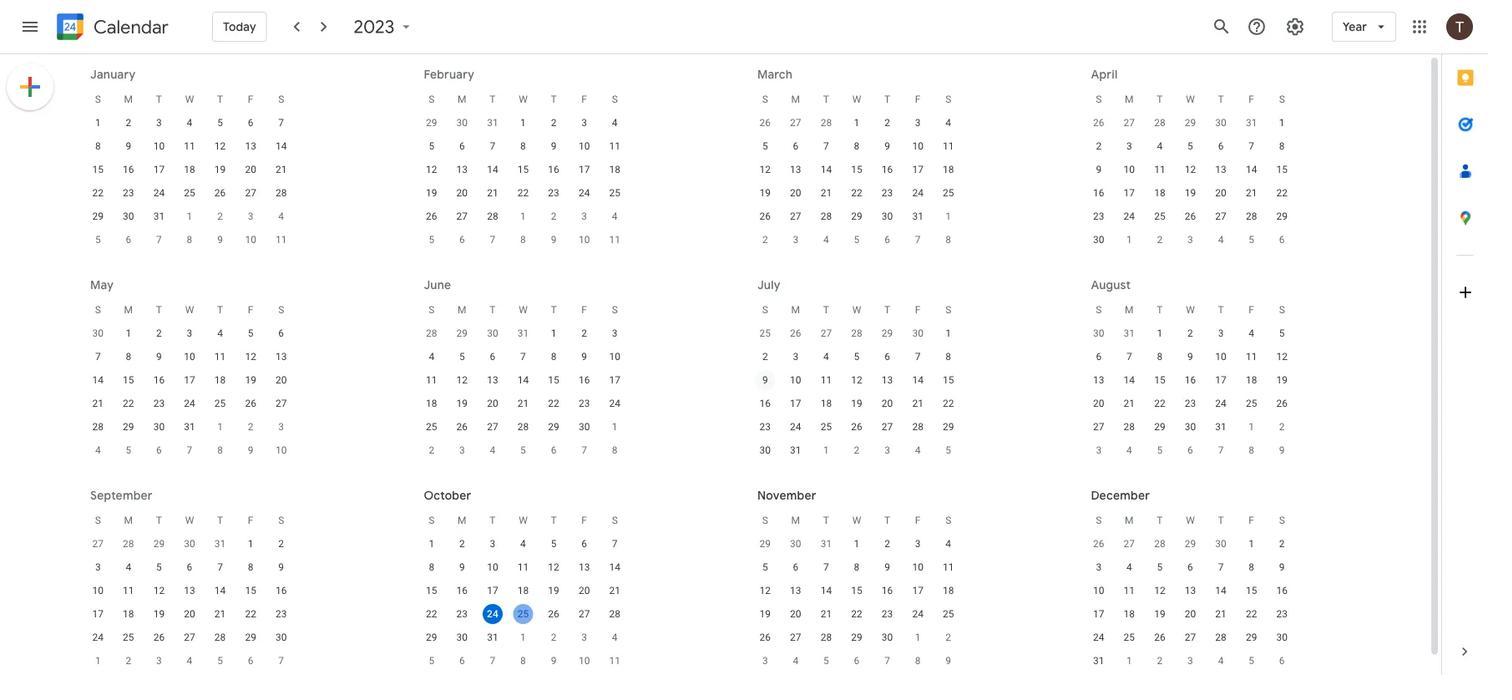 Task type: vqa. For each thing, say whether or not it's contained in the screenshot.


Task type: locate. For each thing, give the bounding box(es) containing it.
today
[[223, 19, 256, 34]]

june 7 element
[[180, 440, 200, 460]]

17 inside november grid
[[913, 585, 924, 597]]

may 3 element
[[1181, 230, 1201, 250]]

11 element up the march 4 'element'
[[605, 136, 625, 156]]

11 element down the may 28 element
[[422, 370, 442, 390]]

25 inside 'march' grid
[[943, 187, 954, 199]]

13 element down february 27 element in the right of the page
[[786, 160, 806, 180]]

27 element up the september 3 element
[[1089, 417, 1109, 437]]

20 element up the november 3 'element'
[[574, 581, 595, 601]]

june 27 element
[[817, 323, 837, 343]]

31 for 31 element left of "august 1" element
[[790, 444, 802, 456]]

12 inside may grid
[[245, 351, 256, 363]]

13 element down november 29 element
[[1181, 581, 1201, 601]]

14 element down january 31 element at the top of the page
[[483, 160, 503, 180]]

27 for june 27 element
[[821, 327, 832, 339]]

27 for 27 element above the november 3 'element'
[[579, 608, 590, 620]]

27 for 27 element over april 3 element
[[790, 211, 802, 222]]

31 inside november grid
[[821, 538, 832, 550]]

november grid
[[750, 509, 964, 673]]

11 inside august grid
[[1246, 351, 1258, 363]]

february 2 element
[[210, 206, 230, 226]]

14 for '14' element below march 31 element on the top right of the page
[[1246, 164, 1258, 175]]

december 6 element
[[847, 651, 867, 671]]

15 inside the october grid
[[426, 585, 437, 597]]

31 inside may grid
[[184, 421, 195, 433]]

29 for 'may 29' 'element'
[[457, 327, 468, 339]]

25 inside november grid
[[943, 608, 954, 620]]

march 31 element
[[1242, 113, 1262, 133]]

march 2 element
[[544, 206, 564, 226]]

10 inside 'march' grid
[[913, 140, 924, 152]]

31 right march 30 element
[[1246, 117, 1258, 129]]

21 inside january grid
[[276, 164, 287, 175]]

29 for november 29 element
[[1185, 538, 1197, 550]]

9 inside june grid
[[582, 351, 587, 363]]

11 down november 4 element
[[609, 655, 621, 667]]

w for august
[[1186, 304, 1195, 316]]

14 element
[[271, 136, 291, 156], [483, 160, 503, 180], [817, 160, 837, 180], [1242, 160, 1262, 180], [88, 370, 108, 390], [513, 370, 533, 390], [908, 370, 928, 390], [1120, 370, 1140, 390], [605, 557, 625, 577], [210, 581, 230, 601], [817, 581, 837, 601], [1211, 581, 1231, 601]]

f inside april grid
[[1249, 94, 1255, 105]]

10
[[153, 140, 165, 152], [579, 140, 590, 152], [913, 140, 924, 152], [1124, 164, 1135, 175], [245, 234, 256, 246], [579, 234, 590, 246], [184, 351, 195, 363], [609, 351, 621, 363], [1216, 351, 1227, 363], [790, 374, 802, 386], [276, 444, 287, 456], [487, 561, 498, 573], [913, 561, 924, 573], [92, 585, 104, 597], [1094, 585, 1105, 597], [579, 655, 590, 667]]

12
[[215, 140, 226, 152], [426, 164, 437, 175], [760, 164, 771, 175], [1185, 164, 1197, 175], [245, 351, 256, 363], [1277, 351, 1288, 363], [457, 374, 468, 386], [852, 374, 863, 386], [548, 561, 560, 573], [153, 585, 165, 597], [760, 585, 771, 597], [1155, 585, 1166, 597]]

15
[[92, 164, 104, 175], [518, 164, 529, 175], [852, 164, 863, 175], [1277, 164, 1288, 175], [123, 374, 134, 386], [548, 374, 560, 386], [943, 374, 954, 386], [1155, 374, 1166, 386], [245, 585, 256, 597], [426, 585, 437, 597], [852, 585, 863, 597], [1246, 585, 1258, 597]]

30 for 30 element over october 7 element
[[276, 632, 287, 643]]

17 inside 'march' grid
[[913, 164, 924, 175]]

january 29 element
[[422, 113, 442, 133]]

july 6 element
[[544, 440, 564, 460]]

october 6 element
[[241, 651, 261, 671]]

2 right july 31 element
[[1188, 327, 1194, 339]]

30 for 30 element on top of december 7 'element'
[[882, 632, 893, 643]]

8 inside april grid
[[1280, 140, 1285, 152]]

22 up 'december 6' element
[[852, 608, 863, 620]]

31
[[487, 117, 498, 129], [1246, 117, 1258, 129], [153, 211, 165, 222], [913, 211, 924, 222], [518, 327, 529, 339], [1124, 327, 1135, 339], [184, 421, 195, 433], [1216, 421, 1227, 433], [790, 444, 802, 456], [215, 538, 226, 550], [821, 538, 832, 550], [487, 632, 498, 643], [1094, 655, 1105, 667]]

august
[[1092, 277, 1131, 292]]

row group for april
[[1084, 111, 1298, 251]]

w inside september grid
[[185, 515, 194, 526]]

16
[[123, 164, 134, 175], [548, 164, 560, 175], [882, 164, 893, 175], [1094, 187, 1105, 199], [153, 374, 165, 386], [579, 374, 590, 386], [1185, 374, 1197, 386], [760, 398, 771, 409], [276, 585, 287, 597], [457, 585, 468, 597], [882, 585, 893, 597], [1277, 585, 1288, 597]]

18 up the march 4 'element'
[[609, 164, 621, 175]]

18 inside january grid
[[184, 164, 195, 175]]

row containing 18
[[416, 392, 630, 415]]

22 element up november 5 element
[[422, 604, 442, 624]]

m inside the october grid
[[458, 515, 467, 526]]

w inside november grid
[[853, 515, 862, 526]]

august 27 element
[[88, 534, 108, 554]]

23 element up july 7 element
[[574, 393, 595, 414]]

row containing 13
[[1084, 368, 1298, 392]]

2
[[126, 117, 131, 129], [551, 117, 557, 129], [885, 117, 891, 129], [1096, 140, 1102, 152], [217, 211, 223, 222], [551, 211, 557, 222], [763, 234, 768, 246], [1158, 234, 1163, 246], [156, 327, 162, 339], [582, 327, 587, 339], [1188, 327, 1194, 339], [763, 351, 768, 363], [248, 421, 254, 433], [1280, 421, 1285, 433], [429, 444, 435, 456], [854, 444, 860, 456], [278, 538, 284, 550], [459, 538, 465, 550], [885, 538, 891, 550], [1280, 538, 1285, 550], [551, 632, 557, 643], [946, 632, 952, 643], [126, 655, 131, 667], [1158, 655, 1163, 667]]

23 up march 2 element
[[548, 187, 560, 199]]

14 for '14' element inside the "february" grid
[[487, 164, 498, 175]]

14 element inside may grid
[[88, 370, 108, 390]]

18 element up the march 4 'element'
[[605, 160, 625, 180]]

27 for 27 element above the july 4 'element'
[[487, 421, 498, 433]]

13 element inside the october grid
[[574, 557, 595, 577]]

20 for 20 element on top of the july 4 'element'
[[487, 398, 498, 409]]

14 inside june grid
[[518, 374, 529, 386]]

27 element
[[241, 183, 261, 203], [452, 206, 472, 226], [786, 206, 806, 226], [1211, 206, 1231, 226], [271, 393, 291, 414], [483, 417, 503, 437], [878, 417, 898, 437], [1089, 417, 1109, 437], [574, 604, 595, 624], [180, 627, 200, 647], [786, 627, 806, 647], [1181, 627, 1201, 647]]

february 26 element
[[755, 113, 776, 133]]

24
[[153, 187, 165, 199], [579, 187, 590, 199], [913, 187, 924, 199], [1124, 211, 1135, 222], [184, 398, 195, 409], [609, 398, 621, 409], [1216, 398, 1227, 409], [790, 421, 802, 433], [487, 608, 499, 620], [913, 608, 924, 620], [92, 632, 104, 643], [1094, 632, 1105, 643]]

w
[[185, 94, 194, 105], [519, 94, 528, 105], [853, 94, 862, 105], [1186, 94, 1195, 105], [185, 304, 194, 316], [519, 304, 528, 316], [853, 304, 862, 316], [1186, 304, 1195, 316], [185, 515, 194, 526], [519, 515, 528, 526], [853, 515, 862, 526], [1186, 515, 1195, 526]]

14 inside august grid
[[1124, 374, 1135, 386]]

february 10 element
[[241, 230, 261, 250]]

26
[[760, 117, 771, 129], [1094, 117, 1105, 129], [215, 187, 226, 199], [426, 211, 437, 222], [760, 211, 771, 222], [1185, 211, 1197, 222], [790, 327, 802, 339], [245, 398, 256, 409], [1277, 398, 1288, 409], [457, 421, 468, 433], [852, 421, 863, 433], [1094, 538, 1105, 550], [548, 608, 560, 620], [153, 632, 165, 643], [760, 632, 771, 643], [1155, 632, 1166, 643]]

18 inside december grid
[[1124, 608, 1135, 620]]

15 inside "february" grid
[[518, 164, 529, 175]]

13 down june 29 element
[[882, 374, 893, 386]]

september 5 element
[[1150, 440, 1170, 460]]

17 for 17 element over february 7 element
[[153, 164, 165, 175]]

w for december
[[1186, 515, 1195, 526]]

20 for 20 element above february 3 element
[[245, 164, 256, 175]]

21 inside "february" grid
[[487, 187, 498, 199]]

23 for 23 element above january 6 element
[[1277, 608, 1288, 620]]

30 left july 31 element
[[1094, 327, 1105, 339]]

11
[[184, 140, 195, 152], [609, 140, 621, 152], [943, 140, 954, 152], [1155, 164, 1166, 175], [276, 234, 287, 246], [609, 234, 621, 246], [215, 351, 226, 363], [1246, 351, 1258, 363], [426, 374, 437, 386], [821, 374, 832, 386], [518, 561, 529, 573], [943, 561, 954, 573], [123, 585, 134, 597], [1124, 585, 1135, 597], [609, 655, 621, 667]]

21 element up april 4 element
[[817, 183, 837, 203]]

26 inside may grid
[[245, 398, 256, 409]]

february 7 element
[[149, 230, 169, 250]]

row containing 20
[[1084, 392, 1298, 415]]

26 element up the january 2 element
[[1150, 627, 1170, 647]]

february 5 element
[[88, 230, 108, 250]]

19
[[215, 164, 226, 175], [426, 187, 437, 199], [760, 187, 771, 199], [1185, 187, 1197, 199], [245, 374, 256, 386], [1277, 374, 1288, 386], [457, 398, 468, 409], [852, 398, 863, 409], [548, 585, 560, 597], [153, 608, 165, 620], [760, 608, 771, 620], [1155, 608, 1166, 620]]

1
[[95, 117, 101, 129], [521, 117, 526, 129], [854, 117, 860, 129], [1280, 117, 1285, 129], [187, 211, 192, 222], [521, 211, 526, 222], [946, 211, 952, 222], [1127, 234, 1133, 246], [126, 327, 131, 339], [551, 327, 557, 339], [946, 327, 952, 339], [1158, 327, 1163, 339], [217, 421, 223, 433], [612, 421, 618, 433], [1249, 421, 1255, 433], [824, 444, 829, 456], [248, 538, 254, 550], [429, 538, 435, 550], [854, 538, 860, 550], [1249, 538, 1255, 550], [521, 632, 526, 643], [915, 632, 921, 643], [95, 655, 101, 667], [1127, 655, 1133, 667]]

9
[[126, 140, 131, 152], [551, 140, 557, 152], [885, 140, 891, 152], [1096, 164, 1102, 175], [217, 234, 223, 246], [551, 234, 557, 246], [156, 351, 162, 363], [582, 351, 587, 363], [1188, 351, 1194, 363], [763, 374, 768, 386], [248, 444, 254, 456], [1280, 444, 1285, 456], [278, 561, 284, 573], [459, 561, 465, 573], [885, 561, 891, 573], [1280, 561, 1285, 573], [551, 655, 557, 667], [946, 655, 952, 667]]

18 up may 2 element
[[1155, 187, 1166, 199]]

july 3 element
[[452, 440, 472, 460]]

30
[[457, 117, 468, 129], [1216, 117, 1227, 129], [123, 211, 134, 222], [882, 211, 893, 222], [1094, 234, 1105, 246], [92, 327, 104, 339], [487, 327, 498, 339], [913, 327, 924, 339], [1094, 327, 1105, 339], [153, 421, 165, 433], [579, 421, 590, 433], [1185, 421, 1197, 433], [760, 444, 771, 456], [184, 538, 195, 550], [790, 538, 802, 550], [1216, 538, 1227, 550], [276, 632, 287, 643], [457, 632, 468, 643], [882, 632, 893, 643], [1277, 632, 1288, 643]]

w inside june grid
[[519, 304, 528, 316]]

march 8 element
[[513, 230, 533, 250]]

14 up february 4 element
[[276, 140, 287, 152]]

f for november
[[915, 515, 921, 526]]

23 for 23 element above february 6 element
[[123, 187, 134, 199]]

23 for 23 element on top of december 7 'element'
[[882, 608, 893, 620]]

march 7 element
[[483, 230, 503, 250]]

29 up january 5 element at the bottom right
[[1246, 632, 1258, 643]]

21
[[276, 164, 287, 175], [487, 187, 498, 199], [821, 187, 832, 199], [1246, 187, 1258, 199], [92, 398, 104, 409], [518, 398, 529, 409], [913, 398, 924, 409], [1124, 398, 1135, 409], [609, 585, 621, 597], [215, 608, 226, 620], [821, 608, 832, 620], [1216, 608, 1227, 620]]

19 up february 2 element
[[215, 164, 226, 175]]

21 element
[[271, 160, 291, 180], [483, 183, 503, 203], [817, 183, 837, 203], [1242, 183, 1262, 203], [88, 393, 108, 414], [513, 393, 533, 414], [908, 393, 928, 414], [1120, 393, 1140, 414], [605, 581, 625, 601], [210, 604, 230, 624], [817, 604, 837, 624], [1211, 604, 1231, 624]]

27 inside "february" grid
[[457, 211, 468, 222]]

march 5 element
[[422, 230, 442, 250]]

december 5 element
[[817, 651, 837, 671]]

3
[[156, 117, 162, 129], [582, 117, 587, 129], [915, 117, 921, 129], [1127, 140, 1133, 152], [248, 211, 254, 222], [582, 211, 587, 222], [793, 234, 799, 246], [1188, 234, 1194, 246], [187, 327, 192, 339], [612, 327, 618, 339], [1219, 327, 1224, 339], [793, 351, 799, 363], [278, 421, 284, 433], [459, 444, 465, 456], [885, 444, 891, 456], [1096, 444, 1102, 456], [490, 538, 496, 550], [915, 538, 921, 550], [95, 561, 101, 573], [1096, 561, 1102, 573], [582, 632, 587, 643], [156, 655, 162, 667], [763, 655, 768, 667], [1188, 655, 1194, 667]]

12 inside august grid
[[1277, 351, 1288, 363]]

today button
[[212, 7, 267, 47]]

july
[[758, 277, 781, 292]]

14 inside "february" grid
[[487, 164, 498, 175]]

28 up november 4 element
[[609, 608, 621, 620]]

30 for march 30 element
[[1216, 117, 1227, 129]]

23 inside the october grid
[[457, 608, 468, 620]]

14 element up november 4 element
[[605, 557, 625, 577]]

f
[[248, 94, 254, 105], [582, 94, 587, 105], [915, 94, 921, 105], [1249, 94, 1255, 105], [248, 304, 254, 316], [582, 304, 587, 316], [915, 304, 921, 316], [1249, 304, 1255, 316], [248, 515, 254, 526], [582, 515, 587, 526], [915, 515, 921, 526], [1249, 515, 1255, 526]]

27 for 27 element over the september 3 element
[[1094, 421, 1105, 433]]

january
[[90, 67, 136, 82]]

17 element
[[149, 160, 169, 180], [574, 160, 595, 180], [908, 160, 928, 180], [1120, 183, 1140, 203], [180, 370, 200, 390], [605, 370, 625, 390], [1211, 370, 1231, 390], [786, 393, 806, 414], [483, 581, 503, 601], [908, 581, 928, 601], [88, 604, 108, 624], [1089, 604, 1109, 624]]

w for april
[[1186, 94, 1195, 105]]

30 element up november
[[755, 440, 776, 460]]

15 element
[[88, 160, 108, 180], [513, 160, 533, 180], [847, 160, 867, 180], [1273, 160, 1293, 180], [119, 370, 139, 390], [544, 370, 564, 390], [939, 370, 959, 390], [1150, 370, 1170, 390], [241, 581, 261, 601], [422, 581, 442, 601], [847, 581, 867, 601], [1242, 581, 1262, 601]]

2023 button
[[347, 15, 422, 38]]

m inside june grid
[[458, 304, 467, 316]]

29 for '29' element over july 6 element
[[548, 421, 560, 433]]

15 for 15 element over september 5 element
[[1155, 374, 1166, 386]]

july 7 element
[[574, 440, 595, 460]]

27 inside the october grid
[[579, 608, 590, 620]]

w inside april grid
[[1186, 94, 1195, 105]]

26 inside the october grid
[[548, 608, 560, 620]]

row group containing 25
[[750, 322, 964, 462]]

w inside may grid
[[185, 304, 194, 316]]

25 element
[[180, 183, 200, 203], [605, 183, 625, 203], [939, 183, 959, 203], [1150, 206, 1170, 226], [210, 393, 230, 414], [1242, 393, 1262, 414], [422, 417, 442, 437], [817, 417, 837, 437], [513, 604, 533, 624], [939, 604, 959, 624], [119, 627, 139, 647], [1120, 627, 1140, 647]]

m
[[124, 94, 133, 105], [458, 94, 467, 105], [792, 94, 800, 105], [1125, 94, 1134, 105], [124, 304, 133, 316], [458, 304, 467, 316], [792, 304, 800, 316], [1125, 304, 1134, 316], [124, 515, 133, 526], [458, 515, 467, 526], [792, 515, 800, 526], [1125, 515, 1134, 526]]

11 for 11 element above june 1 'element'
[[215, 351, 226, 363]]

27 right march 26 element
[[1124, 117, 1135, 129]]

f inside the october grid
[[582, 515, 587, 526]]

4
[[187, 117, 192, 129], [612, 117, 618, 129], [946, 117, 952, 129], [1158, 140, 1163, 152], [278, 211, 284, 222], [612, 211, 618, 222], [824, 234, 829, 246], [1219, 234, 1224, 246], [217, 327, 223, 339], [1249, 327, 1255, 339], [429, 351, 435, 363], [824, 351, 829, 363], [95, 444, 101, 456], [490, 444, 496, 456], [915, 444, 921, 456], [1127, 444, 1133, 456], [521, 538, 526, 550], [946, 538, 952, 550], [126, 561, 131, 573], [1127, 561, 1133, 573], [612, 632, 618, 643], [187, 655, 192, 667], [793, 655, 799, 667], [1219, 655, 1224, 667]]

12 element down the october 29 element
[[755, 581, 776, 601]]

14 element down the november 30 element
[[1211, 581, 1231, 601]]

26 inside january grid
[[215, 187, 226, 199]]

10 inside "july" grid
[[790, 374, 802, 386]]

tab list
[[1443, 54, 1489, 628]]

30 up october 7 element
[[276, 632, 287, 643]]

5 inside "element"
[[946, 444, 952, 456]]

f inside 'march' grid
[[915, 94, 921, 105]]

23 for 23 element over october 7 element
[[276, 608, 287, 620]]

w for january
[[185, 94, 194, 105]]

20 element
[[241, 160, 261, 180], [452, 183, 472, 203], [786, 183, 806, 203], [1211, 183, 1231, 203], [271, 370, 291, 390], [483, 393, 503, 414], [878, 393, 898, 414], [1089, 393, 1109, 414], [574, 581, 595, 601], [180, 604, 200, 624], [786, 604, 806, 624], [1181, 604, 1201, 624]]

18
[[184, 164, 195, 175], [609, 164, 621, 175], [943, 164, 954, 175], [1155, 187, 1166, 199], [215, 374, 226, 386], [1246, 374, 1258, 386], [426, 398, 437, 409], [821, 398, 832, 409], [518, 585, 529, 597], [943, 585, 954, 597], [123, 608, 134, 620], [1124, 608, 1135, 620]]

26 left november 27 element
[[1094, 538, 1105, 550]]

29 up april 5 element
[[852, 211, 863, 222]]

september grid
[[83, 509, 297, 673]]

22 element up march 1 element
[[513, 183, 533, 203]]

31 inside january grid
[[153, 211, 165, 222]]

27 right february 26 element
[[790, 117, 802, 129]]

23 for 23 element over august
[[1094, 211, 1105, 222]]

26 for 26 element above the march 5 element
[[426, 211, 437, 222]]

may
[[90, 277, 114, 292]]

12 element up june 2 element
[[241, 347, 261, 367]]

6
[[248, 117, 254, 129], [459, 140, 465, 152], [793, 140, 799, 152], [1219, 140, 1224, 152], [126, 234, 131, 246], [459, 234, 465, 246], [885, 234, 891, 246], [1280, 234, 1285, 246], [278, 327, 284, 339], [490, 351, 496, 363], [885, 351, 891, 363], [1096, 351, 1102, 363], [156, 444, 162, 456], [551, 444, 557, 456], [1188, 444, 1194, 456], [582, 538, 587, 550], [187, 561, 192, 573], [793, 561, 799, 573], [1188, 561, 1194, 573], [248, 655, 254, 667], [459, 655, 465, 667], [854, 655, 860, 667], [1280, 655, 1285, 667]]

june 3 element
[[271, 417, 291, 437]]

26 for june 26 element
[[790, 327, 802, 339]]

settings menu image
[[1286, 17, 1306, 37]]

17
[[153, 164, 165, 175], [579, 164, 590, 175], [913, 164, 924, 175], [1124, 187, 1135, 199], [184, 374, 195, 386], [609, 374, 621, 386], [1216, 374, 1227, 386], [790, 398, 802, 409], [487, 585, 498, 597], [913, 585, 924, 597], [92, 608, 104, 620], [1094, 608, 1105, 620]]

18 inside "february" grid
[[609, 164, 621, 175]]

17 inside december grid
[[1094, 608, 1105, 620]]

21 up july 5 'element'
[[518, 398, 529, 409]]

27 for august 27 element
[[92, 538, 104, 550]]

18 inside may grid
[[215, 374, 226, 386]]

12 element down november 28 element
[[1150, 581, 1170, 601]]

19 inside "february" grid
[[426, 187, 437, 199]]

28 element
[[271, 183, 291, 203], [483, 206, 503, 226], [817, 206, 837, 226], [1242, 206, 1262, 226], [88, 417, 108, 437], [513, 417, 533, 437], [908, 417, 928, 437], [1120, 417, 1140, 437], [605, 604, 625, 624], [210, 627, 230, 647], [817, 627, 837, 647], [1211, 627, 1231, 647]]

march 29 element
[[1181, 113, 1201, 133]]

20
[[245, 164, 256, 175], [457, 187, 468, 199], [790, 187, 802, 199], [1216, 187, 1227, 199], [276, 374, 287, 386], [487, 398, 498, 409], [882, 398, 893, 409], [1094, 398, 1105, 409], [579, 585, 590, 597], [184, 608, 195, 620], [790, 608, 802, 620], [1185, 608, 1197, 620]]

9 inside april grid
[[1096, 164, 1102, 175]]

13 down january 30 element
[[457, 164, 468, 175]]

25 up june 1 'element'
[[215, 398, 226, 409]]

14 inside september grid
[[215, 585, 226, 597]]

19 up "october 3" element
[[153, 608, 165, 620]]

15 inside "july" grid
[[943, 374, 954, 386]]

25 element inside the 25 cell
[[513, 604, 533, 624]]

25 up april 1 element
[[943, 187, 954, 199]]

17 up june 7 element
[[184, 374, 195, 386]]

may grid
[[83, 298, 297, 462]]

26 inside november grid
[[760, 632, 771, 643]]

23 for 23 element above november
[[760, 421, 771, 433]]

m inside april grid
[[1125, 94, 1134, 105]]

row group containing 28
[[416, 322, 630, 462]]

22 up september 5 element
[[1155, 398, 1166, 409]]

28 up july 5 'element'
[[518, 421, 529, 433]]

14
[[276, 140, 287, 152], [487, 164, 498, 175], [821, 164, 832, 175], [1246, 164, 1258, 175], [92, 374, 104, 386], [518, 374, 529, 386], [913, 374, 924, 386], [1124, 374, 1135, 386], [609, 561, 621, 573], [215, 585, 226, 597], [821, 585, 832, 597], [1216, 585, 1227, 597]]

may 1 element
[[1120, 230, 1140, 250]]

november 27 element
[[1120, 534, 1140, 554]]

30 up january 6 element
[[1277, 632, 1288, 643]]

28 up january 4 element
[[1216, 632, 1227, 643]]

16 element down march 26 element
[[1089, 183, 1109, 203]]

17 down "november 26" element
[[1094, 608, 1105, 620]]

20 up the september 3 element
[[1094, 398, 1105, 409]]

17 for 17 element above 24, today element
[[487, 585, 498, 597]]

12 inside 'march' grid
[[760, 164, 771, 175]]

30 for august 30 element
[[184, 538, 195, 550]]

november 7 element
[[483, 651, 503, 671]]

28 up december 5 element
[[821, 632, 832, 643]]

february 8 element
[[180, 230, 200, 250]]

29 for '29' element above november 5 element
[[426, 632, 437, 643]]

13 down may 30 element
[[487, 374, 498, 386]]

31 for 31 element over june 7 element
[[184, 421, 195, 433]]

25 inside june grid
[[426, 421, 437, 433]]

20 inside june grid
[[487, 398, 498, 409]]

s
[[95, 94, 101, 105], [278, 94, 284, 105], [429, 94, 435, 105], [612, 94, 618, 105], [763, 94, 768, 105], [946, 94, 952, 105], [1096, 94, 1102, 105], [1280, 94, 1286, 105], [95, 304, 101, 316], [278, 304, 284, 316], [429, 304, 435, 316], [612, 304, 618, 316], [763, 304, 768, 316], [946, 304, 952, 316], [1096, 304, 1102, 316], [1280, 304, 1286, 316], [95, 515, 101, 526], [278, 515, 284, 526], [429, 515, 435, 526], [612, 515, 618, 526], [763, 515, 768, 526], [946, 515, 952, 526], [1096, 515, 1102, 526], [1280, 515, 1286, 526]]

1 right july 31 element
[[1158, 327, 1163, 339]]

29 right march 28 element
[[1185, 117, 1197, 129]]

row containing 31
[[1084, 649, 1298, 673]]

m for june
[[458, 304, 467, 316]]

11 up december 2 element
[[943, 561, 954, 573]]

f for june
[[582, 304, 587, 316]]

21 up february 4 element
[[276, 164, 287, 175]]

31 inside "february" grid
[[487, 117, 498, 129]]

15 inside september grid
[[245, 585, 256, 597]]

11 inside "july" grid
[[821, 374, 832, 386]]

28 up october 5 element
[[215, 632, 226, 643]]

26 up december 3 element
[[760, 632, 771, 643]]

14 inside april grid
[[1246, 164, 1258, 175]]

december 4 element
[[786, 651, 806, 671]]

6 inside 'element'
[[156, 444, 162, 456]]

8
[[95, 140, 101, 152], [521, 140, 526, 152], [854, 140, 860, 152], [1280, 140, 1285, 152], [187, 234, 192, 246], [521, 234, 526, 246], [946, 234, 952, 246], [126, 351, 131, 363], [551, 351, 557, 363], [946, 351, 952, 363], [1158, 351, 1163, 363], [217, 444, 223, 456], [612, 444, 618, 456], [1249, 444, 1255, 456], [248, 561, 254, 573], [429, 561, 435, 573], [854, 561, 860, 573], [1249, 561, 1255, 573], [521, 655, 526, 667], [915, 655, 921, 667]]

16 up april 6 element
[[882, 164, 893, 175]]

19 up the march 5 element
[[426, 187, 437, 199]]

31 inside april grid
[[1246, 117, 1258, 129]]

12 element down march 29 element
[[1181, 160, 1201, 180]]

31 up september 7 "element"
[[1216, 421, 1227, 433]]

20 for 20 element over october 4 element
[[184, 608, 195, 620]]

27 for 27 element over february 3 element
[[245, 187, 256, 199]]

september 4 element
[[1120, 440, 1140, 460]]

28 up may 5 "element"
[[1246, 211, 1258, 222]]

row group for september
[[83, 532, 297, 673]]

31 right october 30 element at the bottom right of page
[[821, 538, 832, 550]]

27 up january 3 element
[[1185, 632, 1197, 643]]

17 inside september grid
[[92, 608, 104, 620]]

26 for 26 element above the january 2 element
[[1155, 632, 1166, 643]]

t
[[156, 94, 162, 105], [217, 94, 223, 105], [490, 94, 496, 105], [551, 94, 557, 105], [824, 94, 830, 105], [885, 94, 891, 105], [1157, 94, 1163, 105], [1218, 94, 1224, 105], [156, 304, 162, 316], [217, 304, 223, 316], [490, 304, 496, 316], [551, 304, 557, 316], [824, 304, 830, 316], [885, 304, 891, 316], [1157, 304, 1163, 316], [1218, 304, 1224, 316], [156, 515, 162, 526], [217, 515, 223, 526], [490, 515, 496, 526], [551, 515, 557, 526], [824, 515, 830, 526], [885, 515, 891, 526], [1157, 515, 1163, 526], [1218, 515, 1224, 526]]

27 for 27 element above march 6 element
[[457, 211, 468, 222]]

row group for december
[[1084, 532, 1298, 673]]

18 element up january 1 element
[[1120, 604, 1140, 624]]

24 element inside 'march' grid
[[908, 183, 928, 203]]

11 for "november 11" element
[[609, 655, 621, 667]]

23 element
[[119, 183, 139, 203], [544, 183, 564, 203], [878, 183, 898, 203], [1089, 206, 1109, 226], [149, 393, 169, 414], [574, 393, 595, 414], [1181, 393, 1201, 414], [755, 417, 776, 437], [271, 604, 291, 624], [452, 604, 472, 624], [878, 604, 898, 624], [1273, 604, 1293, 624]]

5 inside 'element'
[[521, 444, 526, 456]]

22 inside 'march' grid
[[852, 187, 863, 199]]

23 up september 6 element
[[1185, 398, 1197, 409]]

m for september
[[124, 515, 133, 526]]

november 6 element
[[452, 651, 472, 671]]

7
[[278, 117, 284, 129], [490, 140, 496, 152], [824, 140, 829, 152], [1249, 140, 1255, 152], [156, 234, 162, 246], [490, 234, 496, 246], [915, 234, 921, 246], [95, 351, 101, 363], [521, 351, 526, 363], [915, 351, 921, 363], [1127, 351, 1133, 363], [187, 444, 192, 456], [582, 444, 587, 456], [1219, 444, 1224, 456], [612, 538, 618, 550], [217, 561, 223, 573], [824, 561, 829, 573], [1219, 561, 1224, 573], [278, 655, 284, 667], [490, 655, 496, 667], [885, 655, 891, 667]]

february
[[424, 67, 475, 82]]

f for august
[[1249, 304, 1255, 316]]

11 inside september grid
[[123, 585, 134, 597]]

15 for 15 element above january 5 element at the bottom right
[[1246, 585, 1258, 597]]

30 right march 29 element
[[1216, 117, 1227, 129]]

19 element up 'september 2' element on the bottom of page
[[1273, 370, 1293, 390]]

main drawer image
[[20, 17, 40, 37]]

11 for 11 element above the 25 cell
[[518, 561, 529, 573]]

11 for 11 element above the "september 1" element
[[1246, 351, 1258, 363]]

16 inside august grid
[[1185, 374, 1197, 386]]

16 element up november 6 element
[[452, 581, 472, 601]]

29 up 'december 6' element
[[852, 632, 863, 643]]

february grid
[[416, 88, 630, 251]]

september 7 element
[[1211, 440, 1231, 460]]

13
[[245, 140, 256, 152], [457, 164, 468, 175], [790, 164, 802, 175], [1216, 164, 1227, 175], [276, 351, 287, 363], [487, 374, 498, 386], [882, 374, 893, 386], [1094, 374, 1105, 386], [579, 561, 590, 573], [184, 585, 195, 597], [790, 585, 802, 597], [1185, 585, 1197, 597]]

25 element inside april grid
[[1150, 206, 1170, 226]]

14 for '14' element under august 31 'element'
[[215, 585, 226, 597]]

september 3 element
[[1089, 440, 1109, 460]]

june 1 element
[[210, 417, 230, 437]]

21 inside june grid
[[518, 398, 529, 409]]

july grid
[[750, 298, 964, 462]]

row group containing 27
[[83, 532, 297, 673]]

30 for 30 element on top of april 6 element
[[882, 211, 893, 222]]

12 inside september grid
[[153, 585, 165, 597]]

august 3 element
[[878, 440, 898, 460]]

23
[[123, 187, 134, 199], [548, 187, 560, 199], [882, 187, 893, 199], [1094, 211, 1105, 222], [153, 398, 165, 409], [579, 398, 590, 409], [1185, 398, 1197, 409], [760, 421, 771, 433], [276, 608, 287, 620], [457, 608, 468, 620], [882, 608, 893, 620], [1277, 608, 1288, 620]]

16 up march 2 element
[[548, 164, 560, 175]]

9 inside "element"
[[946, 655, 952, 667]]

21 inside the october grid
[[609, 585, 621, 597]]

23 for 23 element to the left of 24, today element
[[457, 608, 468, 620]]

february 6 element
[[119, 230, 139, 250]]

row group for november
[[750, 532, 964, 673]]

october 1 element
[[88, 651, 108, 671]]

17 for 17 element on top of the april 7 element
[[913, 164, 924, 175]]

15 element up february 5 element
[[88, 160, 108, 180]]

27 up the july 4 'element'
[[487, 421, 498, 433]]

28
[[821, 117, 832, 129], [1155, 117, 1166, 129], [276, 187, 287, 199], [487, 211, 498, 222], [821, 211, 832, 222], [1246, 211, 1258, 222], [426, 327, 437, 339], [852, 327, 863, 339], [92, 421, 104, 433], [518, 421, 529, 433], [913, 421, 924, 433], [1124, 421, 1135, 433], [123, 538, 134, 550], [1155, 538, 1166, 550], [609, 608, 621, 620], [215, 632, 226, 643], [821, 632, 832, 643], [1216, 632, 1227, 643]]

21 element up january 4 element
[[1211, 604, 1231, 624]]

1 right may 31 element
[[551, 327, 557, 339]]

year
[[1343, 19, 1368, 34]]

23 left 24, today element
[[457, 608, 468, 620]]

12 down february 26 element
[[760, 164, 771, 175]]

14 element inside june grid
[[513, 370, 533, 390]]

5
[[217, 117, 223, 129], [429, 140, 435, 152], [763, 140, 768, 152], [1188, 140, 1194, 152], [95, 234, 101, 246], [429, 234, 435, 246], [854, 234, 860, 246], [1249, 234, 1255, 246], [248, 327, 254, 339], [1280, 327, 1285, 339], [459, 351, 465, 363], [854, 351, 860, 363], [126, 444, 131, 456], [521, 444, 526, 456], [946, 444, 952, 456], [1158, 444, 1163, 456], [551, 538, 557, 550], [156, 561, 162, 573], [763, 561, 768, 573], [1158, 561, 1163, 573], [217, 655, 223, 667], [429, 655, 435, 667], [824, 655, 829, 667], [1249, 655, 1255, 667]]

m for october
[[458, 515, 467, 526]]

31 up february 7 element
[[153, 211, 165, 222]]

july 31 element
[[1120, 323, 1140, 343]]

23 inside january grid
[[123, 187, 134, 199]]

22 for 22 element above november 5 element
[[426, 608, 437, 620]]

9 inside 'march' grid
[[885, 140, 891, 152]]

11 for 11 element below august 28 element
[[123, 585, 134, 597]]

30 for the november 30 element
[[1216, 538, 1227, 550]]

calendar heading
[[90, 15, 169, 39]]

17 for 17 element underneath "november 26" element
[[1094, 608, 1105, 620]]

june 4 element
[[88, 440, 108, 460]]

2 up december 9 "element"
[[946, 632, 952, 643]]

10 inside november grid
[[913, 561, 924, 573]]

m inside grid
[[124, 304, 133, 316]]

support image
[[1247, 17, 1267, 37]]

january grid
[[83, 88, 297, 251]]

18 inside june grid
[[426, 398, 437, 409]]

m for february
[[458, 94, 467, 105]]

m for april
[[1125, 94, 1134, 105]]

25 left june 26 element
[[760, 327, 771, 339]]

f inside december grid
[[1249, 515, 1255, 526]]

24 element inside november grid
[[908, 604, 928, 624]]

december 8 element
[[908, 651, 928, 671]]

14 for '14' element within june grid
[[518, 374, 529, 386]]

15 element up march 1 element
[[513, 160, 533, 180]]

april grid
[[1084, 88, 1298, 251]]

27 inside november grid
[[790, 632, 802, 643]]

april
[[1092, 67, 1118, 82]]

25 cell
[[508, 602, 539, 626]]

28 element up february 4 element
[[271, 183, 291, 203]]

23 inside september grid
[[276, 608, 287, 620]]

27
[[790, 117, 802, 129], [1124, 117, 1135, 129], [245, 187, 256, 199], [457, 211, 468, 222], [790, 211, 802, 222], [1216, 211, 1227, 222], [821, 327, 832, 339], [276, 398, 287, 409], [487, 421, 498, 433], [882, 421, 893, 433], [1094, 421, 1105, 433], [92, 538, 104, 550], [1124, 538, 1135, 550], [579, 608, 590, 620], [184, 632, 195, 643], [790, 632, 802, 643], [1185, 632, 1197, 643]]

12 element up november 2 element
[[544, 557, 564, 577]]

25 inside december grid
[[1124, 632, 1135, 643]]

june 29 element
[[878, 323, 898, 343]]

30 for july 30 element
[[1094, 327, 1105, 339]]

29
[[426, 117, 437, 129], [1185, 117, 1197, 129], [92, 211, 104, 222], [852, 211, 863, 222], [1277, 211, 1288, 222], [457, 327, 468, 339], [882, 327, 893, 339], [123, 421, 134, 433], [548, 421, 560, 433], [943, 421, 954, 433], [1155, 421, 1166, 433], [153, 538, 165, 550], [760, 538, 771, 550], [1185, 538, 1197, 550], [245, 632, 256, 643], [426, 632, 437, 643], [852, 632, 863, 643], [1246, 632, 1258, 643]]

22 inside january grid
[[92, 187, 104, 199]]

31 left "august 1" element
[[790, 444, 802, 456]]

15 element up july 6 element
[[544, 370, 564, 390]]

22 for 22 element over october 6 element at bottom
[[245, 608, 256, 620]]

26 for 26 element on top of may 3 element
[[1185, 211, 1197, 222]]

15 for 15 element above 'december 6' element
[[852, 585, 863, 597]]

29 for the october 29 element
[[760, 538, 771, 550]]

26 up "april 2" element
[[760, 211, 771, 222]]

27 for 27 element over january 3 element
[[1185, 632, 1197, 643]]

29 left october 30 element at the bottom right of page
[[760, 538, 771, 550]]

24 cell
[[478, 602, 508, 626]]

f for april
[[1249, 94, 1255, 105]]

year button
[[1332, 7, 1397, 47]]

april 30 element
[[88, 323, 108, 343]]

22
[[92, 187, 104, 199], [518, 187, 529, 199], [852, 187, 863, 199], [1277, 187, 1288, 199], [123, 398, 134, 409], [548, 398, 560, 409], [943, 398, 954, 409], [1155, 398, 1166, 409], [245, 608, 256, 620], [426, 608, 437, 620], [852, 608, 863, 620], [1246, 608, 1258, 620]]

16 element
[[119, 160, 139, 180], [544, 160, 564, 180], [878, 160, 898, 180], [1089, 183, 1109, 203], [149, 370, 169, 390], [574, 370, 595, 390], [1181, 370, 1201, 390], [755, 393, 776, 414], [271, 581, 291, 601], [452, 581, 472, 601], [878, 581, 898, 601], [1273, 581, 1293, 601]]

11 for 11 element over 'february 1' element
[[184, 140, 195, 152]]

july 30 element
[[1089, 323, 1109, 343]]

15 for 15 element over july 6 element
[[548, 374, 560, 386]]

20 for 20 element above june 3 element
[[276, 374, 287, 386]]

30 for 30 element to the left of may 1 element
[[1094, 234, 1105, 246]]

26 element up august 2 element
[[847, 417, 867, 437]]

w for march
[[853, 94, 862, 105]]

26 element up may 3 element
[[1181, 206, 1201, 226]]

may 29 element
[[452, 323, 472, 343]]

30 for june 30 element
[[913, 327, 924, 339]]

20 up march 6 element
[[457, 187, 468, 199]]

25
[[184, 187, 195, 199], [609, 187, 621, 199], [943, 187, 954, 199], [1155, 211, 1166, 222], [760, 327, 771, 339], [215, 398, 226, 409], [1246, 398, 1258, 409], [426, 421, 437, 433], [821, 421, 832, 433], [518, 608, 529, 620], [943, 608, 954, 620], [123, 632, 134, 643], [1124, 632, 1135, 643]]

1 right october 31 element
[[854, 538, 860, 550]]

22 up march 1 element
[[518, 187, 529, 199]]

27 element up the july 4 'element'
[[483, 417, 503, 437]]

27 inside january grid
[[245, 187, 256, 199]]

25 inside august grid
[[1246, 398, 1258, 409]]

20 for 20 element over may 4 element
[[1216, 187, 1227, 199]]

m up february 27 element in the right of the page
[[792, 94, 800, 105]]



Task type: describe. For each thing, give the bounding box(es) containing it.
may 6 element
[[1273, 230, 1293, 250]]

october 31 element
[[817, 534, 837, 554]]

16 inside 'march' grid
[[882, 164, 893, 175]]

29 element up september 5 element
[[1150, 417, 1170, 437]]

september 8 element
[[1242, 440, 1262, 460]]

row containing 21
[[83, 392, 297, 415]]

october 30 element
[[786, 534, 806, 554]]

may 5 element
[[1242, 230, 1262, 250]]

may 28 element
[[422, 323, 442, 343]]

14 for '14' element over february 4 element
[[276, 140, 287, 152]]

1 right august 31 'element'
[[248, 538, 254, 550]]

1 down january
[[95, 117, 101, 129]]

row group for august
[[1084, 322, 1298, 462]]

22 element up february 5 element
[[88, 183, 108, 203]]

may 31 element
[[513, 323, 533, 343]]

22 for 22 element on top of april 5 element
[[852, 187, 863, 199]]

7 inside 'element'
[[490, 234, 496, 246]]

15 element up may 6 element
[[1273, 160, 1293, 180]]

2 right august 31 'element'
[[278, 538, 284, 550]]

19 element up july 3 element at the bottom left
[[452, 393, 472, 414]]

march 9 element
[[544, 230, 564, 250]]

11 element up 'february 1' element
[[180, 136, 200, 156]]

april 6 element
[[878, 230, 898, 250]]

12 inside november grid
[[760, 585, 771, 597]]

13 inside april grid
[[1216, 164, 1227, 175]]

26 element up "april 2" element
[[755, 206, 776, 226]]

16 inside "february" grid
[[548, 164, 560, 175]]

27 for 27 element above october 4 element
[[184, 632, 195, 643]]

25 up "august 1" element
[[821, 421, 832, 433]]

27 element up may 4 element
[[1211, 206, 1231, 226]]

26 for 26 element above november 2 element
[[548, 608, 560, 620]]

18 inside 'march' grid
[[943, 164, 954, 175]]

1 up september 8 element
[[1249, 421, 1255, 433]]

september 2 element
[[1273, 417, 1293, 437]]

october
[[424, 488, 472, 503]]

4 inside row
[[1219, 655, 1224, 667]]

7 inside april grid
[[1249, 140, 1255, 152]]

w for february
[[519, 94, 528, 105]]

28 inside may grid
[[92, 421, 104, 433]]

13 inside 'march' grid
[[790, 164, 802, 175]]

august 30 element
[[180, 534, 200, 554]]

29 for '29' element on top of february 5 element
[[92, 211, 104, 222]]

19 inside may grid
[[245, 374, 256, 386]]

8 inside december grid
[[1249, 561, 1255, 573]]

november 9 element
[[544, 651, 564, 671]]

18 element up april 1 element
[[939, 160, 959, 180]]

22 for 22 element on top of june 5 element
[[123, 398, 134, 409]]

21 inside september grid
[[215, 608, 226, 620]]

february 3 element
[[241, 206, 261, 226]]

26 for "november 26" element
[[1094, 538, 1105, 550]]

21 inside may grid
[[92, 398, 104, 409]]

march 26 element
[[1089, 113, 1109, 133]]

11 for march 11 'element' on the top of page
[[609, 234, 621, 246]]

11 element up december 2 element
[[939, 557, 959, 577]]

march 27 element
[[1120, 113, 1140, 133]]

1 right june 30 element
[[946, 327, 952, 339]]

january 1 element
[[1120, 651, 1140, 671]]

april 8 element
[[939, 230, 959, 250]]

march 10 element
[[574, 230, 595, 250]]

25 inside may grid
[[215, 398, 226, 409]]

18 element up october 2 element
[[119, 604, 139, 624]]

12 inside april grid
[[1185, 164, 1197, 175]]

24 inside cell
[[487, 608, 499, 620]]

29 for august 29 element at the left bottom of page
[[153, 538, 165, 550]]

28 right february 27 element in the right of the page
[[821, 117, 832, 129]]

12 inside january grid
[[215, 140, 226, 152]]

january 2 element
[[1150, 651, 1170, 671]]

may 4 element
[[1211, 230, 1231, 250]]

28 inside november grid
[[821, 632, 832, 643]]

20 element up march 6 element
[[452, 183, 472, 203]]

20 element up 'december 4' element
[[786, 604, 806, 624]]

1 right march 31 element on the top right of the page
[[1280, 117, 1285, 129]]

16 element up january 6 element
[[1273, 581, 1293, 601]]

7 inside "july" grid
[[915, 351, 921, 363]]

2 right january 31 element at the top of the page
[[551, 117, 557, 129]]

18 element up may 2 element
[[1150, 183, 1170, 203]]

10 inside june grid
[[609, 351, 621, 363]]

30 for 30 element over september 6 element
[[1185, 421, 1197, 433]]

16 inside "july" grid
[[760, 398, 771, 409]]

june 9 element
[[241, 440, 261, 460]]

1 right the november 30 element
[[1249, 538, 1255, 550]]

28 up august 4 element
[[913, 421, 924, 433]]

17 for 17 element on top of october 1 element
[[92, 608, 104, 620]]

24 inside 'march' grid
[[913, 187, 924, 199]]

row group for june
[[416, 322, 630, 462]]

21 inside "july" grid
[[913, 398, 924, 409]]

27 for november 27 element
[[1124, 538, 1135, 550]]

december
[[1092, 488, 1150, 503]]

november 5 element
[[422, 651, 442, 671]]

10 inside august grid
[[1216, 351, 1227, 363]]

august 29 element
[[149, 534, 169, 554]]

19 element up august 2 element
[[847, 393, 867, 414]]

13 inside january grid
[[245, 140, 256, 152]]

20 for 20 element above january 3 element
[[1185, 608, 1197, 620]]

december 7 element
[[878, 651, 898, 671]]

20 for 20 element on top of march 6 element
[[457, 187, 468, 199]]

30 element left may 1 element
[[1089, 230, 1109, 250]]

25 element up the july 2 element on the bottom of page
[[422, 417, 442, 437]]

m for march
[[792, 94, 800, 105]]

25 inside april grid
[[1155, 211, 1166, 222]]

18 inside the october grid
[[518, 585, 529, 597]]

17 element up february 7 element
[[149, 160, 169, 180]]

26 for 26 element over "october 3" element
[[153, 632, 165, 643]]

march
[[758, 67, 793, 82]]

16 inside september grid
[[276, 585, 287, 597]]

10 inside december grid
[[1094, 585, 1105, 597]]

april 1 element
[[939, 206, 959, 226]]

april 2 element
[[755, 230, 776, 250]]

18 inside april grid
[[1155, 187, 1166, 199]]

11 for 11 element above april 1 element
[[943, 140, 954, 152]]

2 right may 1 element
[[1158, 234, 1163, 246]]

october 4 element
[[180, 651, 200, 671]]

1 left august 2 element
[[824, 444, 829, 456]]

22 for 22 element above july 6 element
[[548, 398, 560, 409]]

17 for 17 element over march 3 element
[[579, 164, 590, 175]]

25 element up the march 4 'element'
[[605, 183, 625, 203]]

27 for 27 element on top of may 4 element
[[1216, 211, 1227, 222]]

15 element up june 5 element
[[119, 370, 139, 390]]

june 6 element
[[149, 440, 169, 460]]

16 inside the october grid
[[457, 585, 468, 597]]

2 up november 9 element
[[551, 632, 557, 643]]

19 inside april grid
[[1185, 187, 1197, 199]]

22 element up january 5 element at the bottom right
[[1242, 604, 1262, 624]]

7 inside "element"
[[1219, 444, 1224, 456]]

12 inside "february" grid
[[426, 164, 437, 175]]

27 element up june 3 element
[[271, 393, 291, 414]]

row group for february
[[416, 111, 630, 251]]

23 element up april 6 element
[[878, 183, 898, 203]]

september 6 element
[[1181, 440, 1201, 460]]

18 inside september grid
[[123, 608, 134, 620]]

30 for october 30 element at the bottom right of page
[[790, 538, 802, 550]]

28 element up july 5 'element'
[[513, 417, 533, 437]]

row containing 14
[[83, 368, 297, 392]]

22 element up may 6 element
[[1273, 183, 1293, 203]]

25 element inside august grid
[[1242, 393, 1262, 414]]

26 for 26 element over december 3 element
[[760, 632, 771, 643]]

20 for 20 element above the november 3 'element'
[[579, 585, 590, 597]]

21 element up march 7 'element'
[[483, 183, 503, 203]]

17 element down june 26 element
[[786, 393, 806, 414]]

19 element up "april 2" element
[[755, 183, 776, 203]]

26 element up june 2 element
[[241, 393, 261, 414]]

17 element down "november 26" element
[[1089, 604, 1109, 624]]

16 element down june 25 element
[[755, 393, 776, 414]]

24 inside august grid
[[1216, 398, 1227, 409]]

november 29 element
[[1181, 534, 1201, 554]]

22 element up august 5 "element"
[[939, 393, 959, 414]]

26 for 26 element over "april 2" element
[[760, 211, 771, 222]]

2 right the november 30 element
[[1280, 538, 1285, 550]]

26 element up july 3 element at the bottom left
[[452, 417, 472, 437]]

19 inside september grid
[[153, 608, 165, 620]]

15 for 15 element on top of october 6 element at bottom
[[245, 585, 256, 597]]

24 inside january grid
[[153, 187, 165, 199]]

november
[[758, 488, 817, 503]]

w for june
[[519, 304, 528, 316]]

may 2 element
[[1150, 230, 1170, 250]]

27 for march 27 element
[[1124, 117, 1135, 129]]

w for may
[[185, 304, 194, 316]]

13 element up june 3 element
[[271, 347, 291, 367]]

october 2 element
[[119, 651, 139, 671]]

11 element down november 27 element
[[1120, 581, 1140, 601]]

february 11 element
[[271, 230, 291, 250]]

26 for february 26 element
[[760, 117, 771, 129]]

february 27 element
[[786, 113, 806, 133]]

13 inside november grid
[[790, 585, 802, 597]]

18 inside august grid
[[1246, 374, 1258, 386]]

november 3 element
[[574, 627, 595, 647]]

december 2 element
[[939, 627, 959, 647]]

september 1 element
[[1242, 417, 1262, 437]]

17 element up march 3 element
[[574, 160, 595, 180]]

december 3 element
[[755, 651, 776, 671]]

12 inside december grid
[[1155, 585, 1166, 597]]

w for september
[[185, 515, 194, 526]]

january 6 element
[[1273, 651, 1293, 671]]

january 4 element
[[1211, 651, 1231, 671]]

april 7 element
[[908, 230, 928, 250]]

25 element inside "july" grid
[[817, 417, 837, 437]]

january 30 element
[[452, 113, 472, 133]]

8 inside "july" grid
[[946, 351, 952, 363]]

23 for 23 element above july 7 element
[[579, 398, 590, 409]]

1 right the "april 30" element
[[126, 327, 131, 339]]

29 for '29' element on top of april 5 element
[[852, 211, 863, 222]]

january 5 element
[[1242, 651, 1262, 671]]

27 element up 'december 4' element
[[786, 627, 806, 647]]

f for march
[[915, 94, 921, 105]]

1 inside 'element'
[[217, 421, 223, 433]]

27 for 27 element above august 3 element
[[882, 421, 893, 433]]

16 inside may grid
[[153, 374, 165, 386]]

25 element inside december grid
[[1120, 627, 1140, 647]]

march grid
[[750, 88, 964, 251]]

15 for 15 element on top of february 5 element
[[92, 164, 104, 175]]

31 element up june 7 element
[[180, 417, 200, 437]]

11 for 11 element below the may 28 element
[[426, 374, 437, 386]]

september 9 element
[[1273, 440, 1293, 460]]

january 3 element
[[1181, 651, 1201, 671]]

23 for 23 element on top of april 6 element
[[882, 187, 893, 199]]

21 inside november grid
[[821, 608, 832, 620]]

19 inside december grid
[[1155, 608, 1166, 620]]

23 element up march 2 element
[[544, 183, 564, 203]]

14 for '14' element in may grid
[[92, 374, 104, 386]]

july 2 element
[[422, 440, 442, 460]]

calendar
[[94, 15, 169, 39]]

11 for 11 element over the march 4 'element'
[[609, 140, 621, 152]]

march 4 element
[[605, 206, 625, 226]]

30 for january 30 element
[[457, 117, 468, 129]]

8 inside september grid
[[248, 561, 254, 573]]

17 for 17 element over june 7 element
[[184, 374, 195, 386]]

14 element inside "february" grid
[[483, 160, 503, 180]]

february 28 element
[[817, 113, 837, 133]]

26 element up the march 5 element
[[422, 206, 442, 226]]

24 element inside august grid
[[1211, 393, 1231, 414]]

april 4 element
[[817, 230, 837, 250]]

17 for 17 element on top of december 1 element
[[913, 585, 924, 597]]

23 element up september 6 element
[[1181, 393, 1201, 414]]

m for january
[[124, 94, 133, 105]]

march 1 element
[[513, 206, 533, 226]]

may 30 element
[[483, 323, 503, 343]]

19 element up june 2 element
[[241, 370, 261, 390]]

june 25 element
[[755, 323, 776, 343]]

17 element up december 1 element
[[908, 581, 928, 601]]

17 element up may 1 element
[[1120, 183, 1140, 203]]

march 28 element
[[1150, 113, 1170, 133]]

16 inside june grid
[[579, 374, 590, 386]]

27 element up april 3 element
[[786, 206, 806, 226]]

17 element up the april 7 element
[[908, 160, 928, 180]]

31 for january 31 element at the top of the page
[[487, 117, 498, 129]]

31 for march 31 element on the top right of the page
[[1246, 117, 1258, 129]]

23 for 23 element on top of september 6 element
[[1185, 398, 1197, 409]]

29 for '29' element above june 5 element
[[123, 421, 134, 433]]

24 inside april grid
[[1124, 211, 1135, 222]]

5 inside "element"
[[1249, 234, 1255, 246]]

row containing 6
[[1084, 345, 1298, 368]]

15 element up september 5 element
[[1150, 370, 1170, 390]]

row group for march
[[750, 111, 964, 251]]

13 inside september grid
[[184, 585, 195, 597]]

2 down january
[[126, 117, 131, 129]]

29 for '29' element on top of january 5 element at the bottom right
[[1246, 632, 1258, 643]]

20 element up august 3 element
[[878, 393, 898, 414]]

20 for 20 element on top of the september 3 element
[[1094, 398, 1105, 409]]

m for november
[[792, 515, 800, 526]]

13 element down july 30 element
[[1089, 370, 1109, 390]]

march 6 element
[[452, 230, 472, 250]]

25 element inside january grid
[[180, 183, 200, 203]]

24 inside "february" grid
[[579, 187, 590, 199]]

27 for 27 element over june 3 element
[[276, 398, 287, 409]]

f for july
[[915, 304, 921, 316]]

2023
[[354, 15, 395, 38]]

19 inside november grid
[[760, 608, 771, 620]]

22 element up september 5 element
[[1150, 393, 1170, 414]]

31 for october 31 element
[[821, 538, 832, 550]]

april 3 element
[[786, 230, 806, 250]]

16 inside december grid
[[1277, 585, 1288, 597]]

april 5 element
[[847, 230, 867, 250]]

february 4 element
[[271, 206, 291, 226]]

june
[[424, 277, 451, 292]]

13 inside the october grid
[[579, 561, 590, 573]]

11 for 11 element under march 28 element
[[1155, 164, 1166, 175]]

30 for 30 element on top of july 7 element
[[579, 421, 590, 433]]

september
[[90, 488, 153, 503]]

31 for 31 element over the april 7 element
[[913, 211, 924, 222]]

31 for august 31 'element'
[[215, 538, 226, 550]]

8 inside 'element'
[[521, 655, 526, 667]]

13 inside august grid
[[1094, 374, 1105, 386]]

2 down october at the bottom of page
[[459, 538, 465, 550]]

17 element up july 1 element
[[605, 370, 625, 390]]

28 right march 27 element
[[1155, 117, 1166, 129]]

9 inside december grid
[[1280, 561, 1285, 573]]

13 inside "july" grid
[[882, 374, 893, 386]]

13 inside "february" grid
[[457, 164, 468, 175]]

24 inside may grid
[[184, 398, 195, 409]]

14 element down july 31 element
[[1120, 370, 1140, 390]]

june 2 element
[[241, 417, 261, 437]]

25 element inside 'march' grid
[[939, 183, 959, 203]]

july 1 element
[[605, 417, 625, 437]]

7 inside december grid
[[1219, 561, 1224, 573]]

26 for 26 element on top of 'september 2' element on the bottom of page
[[1277, 398, 1288, 409]]

august 28 element
[[119, 534, 139, 554]]

21 inside 'march' grid
[[821, 187, 832, 199]]

21 element up october 5 element
[[210, 604, 230, 624]]

19 inside "july" grid
[[852, 398, 863, 409]]

24 inside "july" grid
[[790, 421, 802, 433]]

29 element up may 6 element
[[1273, 206, 1293, 226]]

row group for october
[[416, 532, 630, 673]]

28 element up june 4 element
[[88, 417, 108, 437]]

august 4 element
[[908, 440, 928, 460]]

29 element up october 6 element at bottom
[[241, 627, 261, 647]]

march 30 element
[[1211, 113, 1231, 133]]

29 for '29' element over september 5 element
[[1155, 421, 1166, 433]]

14 for '14' element under july 31 element
[[1124, 374, 1135, 386]]

february 9 element
[[210, 230, 230, 250]]

28 up april 4 element
[[821, 211, 832, 222]]

row group for july
[[750, 322, 964, 462]]

17 for 17 element above may 1 element
[[1124, 187, 1135, 199]]

august 31 element
[[210, 534, 230, 554]]

18 element up december 2 element
[[939, 581, 959, 601]]

17 for 17 element above september 7 "element"
[[1216, 374, 1227, 386]]

30 element up september 6 element
[[1181, 417, 1201, 437]]

f for october
[[582, 515, 587, 526]]

15 for 15 element over november 5 element
[[426, 585, 437, 597]]

11 element up april 1 element
[[939, 136, 959, 156]]

july 4 element
[[483, 440, 503, 460]]

june 10 element
[[271, 440, 291, 460]]

1 right the "february 28" element
[[854, 117, 860, 129]]

february 1 element
[[180, 206, 200, 226]]

12 inside "july" grid
[[852, 374, 863, 386]]

13 element down may 30 element
[[483, 370, 503, 390]]

28 element up march 7 'element'
[[483, 206, 503, 226]]

august 1 element
[[817, 440, 837, 460]]

10 inside september grid
[[92, 585, 104, 597]]

21 element up may 5 "element"
[[1242, 183, 1262, 203]]

2 right "august 1" element
[[854, 444, 860, 456]]

m for july
[[792, 304, 800, 316]]

november 10 element
[[574, 651, 595, 671]]

november 2 element
[[544, 627, 564, 647]]

november 8 element
[[513, 651, 533, 671]]

12 inside june grid
[[457, 374, 468, 386]]

20 for 20 element over august 3 element
[[882, 398, 893, 409]]

row containing 7
[[83, 345, 297, 368]]

19 inside the october grid
[[548, 585, 560, 597]]

calendar element
[[53, 10, 169, 47]]

13 element down june 29 element
[[878, 370, 898, 390]]

row containing 11
[[416, 368, 630, 392]]

19 element up february 2 element
[[210, 160, 230, 180]]

october 29 element
[[755, 534, 776, 554]]

12 inside the october grid
[[548, 561, 560, 573]]

31 element left "august 1" element
[[786, 440, 806, 460]]

june 30 element
[[908, 323, 928, 343]]

28 inside january grid
[[276, 187, 287, 199]]

november 1 element
[[513, 627, 533, 647]]

27 element up august 3 element
[[878, 417, 898, 437]]

july 5 element
[[513, 440, 533, 460]]

november 28 element
[[1150, 534, 1170, 554]]

f for january
[[248, 94, 254, 105]]

25 inside cell
[[518, 608, 529, 620]]

6 inside "july" grid
[[885, 351, 891, 363]]

11 for 11 element above december 2 element
[[943, 561, 954, 573]]

9 inside september grid
[[278, 561, 284, 573]]

31 for 31 element on top of september 7 "element"
[[1216, 421, 1227, 433]]

22 for 22 element above march 1 element
[[518, 187, 529, 199]]

14 for '14' element under the "february 28" element
[[821, 164, 832, 175]]

22 element up 'december 6' element
[[847, 604, 867, 624]]

october 5 element
[[210, 651, 230, 671]]

16 inside april grid
[[1094, 187, 1105, 199]]

m for december
[[1125, 515, 1134, 526]]

24 inside december grid
[[1094, 632, 1105, 643]]



